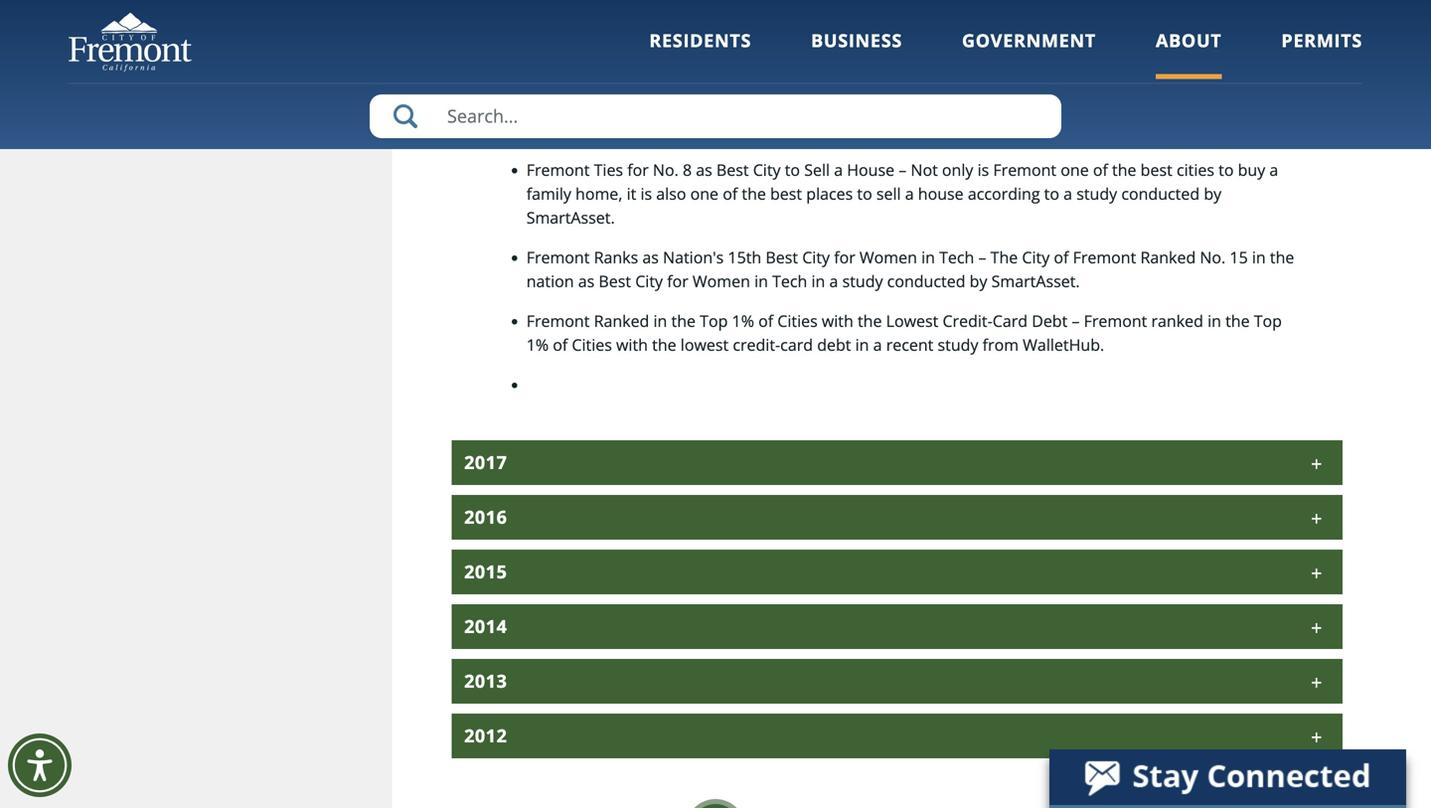 Task type: locate. For each thing, give the bounding box(es) containing it.
– right institute
[[994, 8, 1001, 29]]

the up 15th
[[742, 183, 766, 204]]

0 horizontal spatial for
[[628, 159, 649, 180]]

only up house
[[942, 159, 974, 180]]

ranks down project
[[594, 95, 639, 117]]

cities down nation
[[572, 334, 612, 355]]

ranks down it
[[594, 246, 639, 268]]

one
[[1061, 159, 1089, 180], [691, 183, 719, 204]]

best inside fremont ties for no. 8 as best city to sell a house – not only is fremont one of the best cities to buy a family home, it is also one of the best places to sell a house according to a study conducted by smartasset.
[[717, 159, 749, 180]]

urban up the racial on the right top of page
[[877, 8, 924, 29]]

smartasset. down home,
[[527, 207, 615, 228]]

2 vertical spatial ranks
[[594, 246, 639, 268]]

2 vertical spatial smartasset.
[[992, 270, 1080, 292]]

ranks inside fremont ranks no. 1 most inclusive city by the urban institute – the city of fremont tops the list of 274 of the most-populous us cities on overall inclusion as ranked by the urban institute. the inclusive recovery project looked at overall, economic, and racial inclusion scores.
[[594, 8, 639, 29]]

– right family
[[902, 95, 910, 117]]

house
[[847, 159, 895, 180]]

0 horizontal spatial family
[[527, 183, 572, 204]]

0 horizontal spatial tech
[[773, 270, 808, 292]]

study inside fremont ties for no. 8 as best city to sell a house – not only is fremont one of the best cities to buy a family home, it is also one of the best places to sell a house according to a study conducted by smartasset.
[[1077, 183, 1118, 204]]

urban up scores.
[[1032, 32, 1078, 53]]

the
[[849, 8, 873, 29], [1192, 8, 1217, 29], [546, 32, 570, 53], [1003, 32, 1028, 53], [1102, 95, 1126, 117], [1240, 95, 1264, 117], [1004, 119, 1028, 141], [1190, 119, 1215, 141], [1113, 159, 1137, 180], [742, 183, 766, 204], [1271, 246, 1295, 268], [672, 310, 696, 331], [858, 310, 882, 331], [1226, 310, 1250, 331], [652, 334, 677, 355]]

– left the not at the top right of the page
[[899, 159, 907, 180]]

– inside fremont ranks no. 9 as best city to raise a family – fremont ranked no. 9 as the best big city in the u.s. to raise a family in a study conducted by smartasset. fremont is the only california city in the top 10.
[[902, 95, 910, 117]]

a
[[837, 95, 846, 117], [586, 119, 595, 141], [666, 119, 675, 141], [834, 159, 843, 180], [1270, 159, 1279, 180], [906, 183, 914, 204], [1064, 183, 1073, 204], [830, 270, 839, 292], [874, 334, 882, 355]]

government link
[[962, 28, 1097, 79]]

1 vertical spatial family
[[527, 183, 572, 204]]

for down nation's
[[667, 270, 689, 292]]

cities left buy
[[1177, 159, 1215, 180]]

no. left 1
[[643, 8, 668, 29]]

scores.
[[1012, 56, 1064, 77]]

– inside fremont ranks no. 1 most inclusive city by the urban institute – the city of fremont tops the list of 274 of the most-populous us cities on overall inclusion as ranked by the urban institute. the inclusive recovery project looked at overall, economic, and racial inclusion scores.
[[994, 8, 1001, 29]]

racial
[[898, 56, 937, 77]]

for down places
[[834, 246, 856, 268]]

2 vertical spatial the
[[991, 246, 1018, 268]]

2 ranks from the top
[[594, 95, 639, 117]]

city down "big"
[[1143, 119, 1168, 141]]

no. left 8
[[653, 159, 679, 180]]

of up recovery
[[527, 32, 542, 53]]

1 vertical spatial cities
[[572, 334, 612, 355]]

1 vertical spatial women
[[693, 270, 751, 292]]

no. left the 15
[[1200, 246, 1226, 268]]

1% down nation
[[527, 334, 549, 355]]

tab list containing 2017
[[452, 0, 1343, 758]]

cities up at
[[715, 32, 753, 53]]

according
[[968, 183, 1041, 204]]

as
[[905, 32, 921, 53], [686, 95, 702, 117], [1081, 95, 1098, 117], [696, 159, 713, 180], [643, 246, 659, 268], [578, 270, 595, 292]]

urban
[[877, 8, 924, 29], [1032, 32, 1078, 53]]

3 ranks from the top
[[594, 246, 639, 268]]

the up lowest
[[672, 310, 696, 331]]

0 horizontal spatial conducted
[[724, 119, 802, 141]]

1 ranks from the top
[[594, 8, 639, 29]]

ties
[[594, 159, 623, 180]]

best
[[1130, 95, 1162, 117], [1141, 159, 1173, 180], [771, 183, 802, 204]]

0 vertical spatial best
[[1130, 95, 1162, 117]]

1 horizontal spatial tech
[[940, 246, 975, 268]]

1 horizontal spatial urban
[[1032, 32, 1078, 53]]

ranked inside fremont ranked in the top 1% of cities with the lowest credit-card debt – fremont ranked in the top 1% of cities with the lowest credit-card debt in a recent study from wallethub.
[[594, 310, 650, 331]]

0 vertical spatial conducted
[[724, 119, 802, 141]]

ranks up most-
[[594, 8, 639, 29]]

top
[[700, 310, 728, 331], [1254, 310, 1283, 331]]

1 vertical spatial cities
[[1177, 159, 1215, 180]]

0 horizontal spatial inclusive
[[727, 8, 791, 29]]

city
[[795, 8, 823, 29], [1037, 8, 1065, 29], [743, 95, 771, 117], [753, 159, 781, 180], [803, 246, 830, 268], [1023, 246, 1050, 268], [636, 270, 663, 292]]

2 vertical spatial is
[[641, 183, 652, 204]]

2012
[[464, 724, 507, 748]]

0 horizontal spatial ranked
[[925, 32, 977, 53]]

as right nation
[[578, 270, 595, 292]]

ranked inside fremont ranks no. 1 most inclusive city by the urban institute – the city of fremont tops the list of 274 of the most-populous us cities on overall inclusion as ranked by the urban institute. the inclusive recovery project looked at overall, economic, and racial inclusion scores.
[[925, 32, 977, 53]]

1 vertical spatial the
[[1152, 32, 1180, 53]]

permits
[[1282, 28, 1363, 53]]

2 vertical spatial ranked
[[1152, 310, 1204, 331]]

0 vertical spatial 1%
[[732, 310, 755, 331]]

tech up credit-
[[940, 246, 975, 268]]

study up 8
[[679, 119, 720, 141]]

residents
[[650, 28, 752, 53]]

the left top
[[1190, 119, 1215, 141]]

1 vertical spatial one
[[691, 183, 719, 204]]

by inside fremont ties for no. 8 as best city to sell a house – not only is fremont one of the best cities to buy a family home, it is also one of the best places to sell a house according to a study conducted by smartasset.
[[1204, 183, 1222, 204]]

1% up credit-
[[732, 310, 755, 331]]

as inside fremont ranks no. 1 most inclusive city by the urban institute – the city of fremont tops the list of 274 of the most-populous us cities on overall inclusion as ranked by the urban institute. the inclusive recovery project looked at overall, economic, and racial inclusion scores.
[[905, 32, 921, 53]]

only inside fremont ties for no. 8 as best city to sell a house – not only is fremont one of the best cities to buy a family home, it is also one of the best places to sell a house according to a study conducted by smartasset.
[[942, 159, 974, 180]]

–
[[994, 8, 1001, 29], [902, 95, 910, 117], [899, 159, 907, 180], [979, 246, 987, 268], [1072, 310, 1080, 331]]

1 vertical spatial with
[[616, 334, 648, 355]]

0 vertical spatial urban
[[877, 8, 924, 29]]

1 top from the left
[[700, 310, 728, 331]]

by down top
[[1204, 183, 1222, 204]]

0 horizontal spatial only
[[942, 159, 974, 180]]

0 horizontal spatial ranked
[[594, 310, 650, 331]]

2014
[[464, 614, 507, 639]]

study down credit-
[[938, 334, 979, 355]]

conducted
[[724, 119, 802, 141], [1122, 183, 1200, 204], [888, 270, 966, 292]]

it
[[627, 183, 637, 204]]

0 vertical spatial family
[[599, 119, 644, 141]]

with
[[822, 310, 854, 331], [616, 334, 648, 355]]

us
[[691, 32, 711, 53]]

city left sell
[[753, 159, 781, 180]]

ranks inside "fremont ranks as nation's 15th best city for women in tech – the city of fremont ranked no. 15 in the nation as best city for women in tech in a study conducted by smartasset."
[[594, 246, 639, 268]]

fremont ranked in the top 1% of cities with the lowest credit-card debt – fremont ranked in the top 1% of cities with the lowest credit-card debt in a recent study from wallethub.
[[527, 310, 1283, 355]]

0 vertical spatial ranked
[[1141, 246, 1196, 268]]

business link
[[811, 28, 903, 79]]

0 vertical spatial cities
[[715, 32, 753, 53]]

inclusive up on
[[727, 8, 791, 29]]

about link
[[1156, 28, 1222, 79]]

institute.
[[1082, 32, 1148, 53]]

0 vertical spatial women
[[860, 246, 918, 268]]

0 horizontal spatial with
[[616, 334, 648, 355]]

wallethub.
[[1023, 334, 1105, 355]]

city up scores.
[[1037, 8, 1065, 29]]

– up credit-
[[979, 246, 987, 268]]

1 vertical spatial smartasset.
[[527, 207, 615, 228]]

conducted down california
[[1122, 183, 1200, 204]]

a inside fremont ranked in the top 1% of cities with the lowest credit-card debt – fremont ranked in the top 1% of cities with the lowest credit-card debt in a recent study from wallethub.
[[874, 334, 882, 355]]

1 vertical spatial ranks
[[594, 95, 639, 117]]

only
[[1032, 119, 1064, 141], [942, 159, 974, 180]]

the down tops on the right top of page
[[1152, 32, 1180, 53]]

study up fremont ranked in the top 1% of cities with the lowest credit-card debt – fremont ranked in the top 1% of cities with the lowest credit-card debt in a recent study from wallethub.
[[843, 270, 883, 292]]

women down 15th
[[693, 270, 751, 292]]

fremont ranks no. 9 as best city to raise a family – fremont ranked no. 9 as the best big city in the u.s. to raise a family in a study conducted by smartasset. fremont is the only california city in the top 10.
[[527, 95, 1297, 141]]

the inside "fremont ranks as nation's 15th best city for women in tech – the city of fremont ranked no. 15 in the nation as best city for women in tech in a study conducted by smartasset."
[[991, 246, 1018, 268]]

city down overall,
[[743, 95, 771, 117]]

cities up 'card'
[[778, 310, 818, 331]]

1 vertical spatial only
[[942, 159, 974, 180]]

conducted up "lowest"
[[888, 270, 966, 292]]

the up 'according'
[[1004, 119, 1028, 141]]

0 horizontal spatial cities
[[715, 32, 753, 53]]

one down 8
[[691, 183, 719, 204]]

for inside fremont ties for no. 8 as best city to sell a house – not only is fremont one of the best cities to buy a family home, it is also one of the best places to sell a house according to a study conducted by smartasset.
[[628, 159, 649, 180]]

2017
[[464, 450, 507, 475]]

9 up california
[[1068, 95, 1077, 117]]

the inside "fremont ranks as nation's 15th best city for women in tech – the city of fremont ranked no. 15 in the nation as best city for women in tech in a study conducted by smartasset."
[[1271, 246, 1295, 268]]

15
[[1230, 246, 1248, 268]]

the left lowest
[[652, 334, 677, 355]]

smartasset. inside fremont ties for no. 8 as best city to sell a house – not only is fremont one of the best cities to buy a family home, it is also one of the best places to sell a house according to a study conducted by smartasset.
[[527, 207, 615, 228]]

0 vertical spatial ranked
[[925, 32, 977, 53]]

the up recovery
[[546, 32, 570, 53]]

0 vertical spatial for
[[628, 159, 649, 180]]

of
[[1069, 8, 1084, 29], [1246, 8, 1261, 29], [527, 32, 542, 53], [1094, 159, 1108, 180], [723, 183, 738, 204], [1054, 246, 1069, 268], [759, 310, 774, 331], [553, 334, 568, 355]]

with up debt
[[822, 310, 854, 331]]

by inside "fremont ranks as nation's 15th best city for women in tech – the city of fremont ranked no. 15 in the nation as best city for women in tech in a study conducted by smartasset."
[[970, 270, 988, 292]]

city up "overall"
[[795, 8, 823, 29]]

by up "overall"
[[827, 8, 845, 29]]

to
[[775, 95, 790, 117], [527, 119, 542, 141], [785, 159, 800, 180], [1219, 159, 1234, 180], [857, 183, 873, 204], [1045, 183, 1060, 204]]

ranks
[[594, 8, 639, 29], [594, 95, 639, 117], [594, 246, 639, 268]]

1 horizontal spatial 9
[[1068, 95, 1077, 117]]

1 horizontal spatial city
[[1193, 95, 1218, 117]]

the
[[1006, 8, 1033, 29], [1152, 32, 1180, 53], [991, 246, 1018, 268]]

1 horizontal spatial cities
[[778, 310, 818, 331]]

cities
[[715, 32, 753, 53], [1177, 159, 1215, 180]]

ranked
[[1141, 246, 1196, 268], [594, 310, 650, 331]]

of up "debt"
[[1054, 246, 1069, 268]]

1 horizontal spatial cities
[[1177, 159, 1215, 180]]

1 horizontal spatial ranked
[[982, 95, 1034, 117]]

1 vertical spatial best
[[1141, 159, 1173, 180]]

best left "big"
[[1130, 95, 1162, 117]]

0 vertical spatial only
[[1032, 119, 1064, 141]]

no. down looked
[[643, 95, 668, 117]]

for up it
[[628, 159, 649, 180]]

study down california
[[1077, 183, 1118, 204]]

best left places
[[771, 183, 802, 204]]

0 vertical spatial the
[[1006, 8, 1033, 29]]

by
[[827, 8, 845, 29], [982, 32, 999, 53], [806, 119, 824, 141], [1204, 183, 1222, 204], [970, 270, 988, 292]]

2 horizontal spatial conducted
[[1122, 183, 1200, 204]]

residents link
[[650, 28, 752, 79]]

8
[[683, 159, 692, 180]]

family left home,
[[527, 183, 572, 204]]

family inside fremont ranks no. 9 as best city to raise a family – fremont ranked no. 9 as the best big city in the u.s. to raise a family in a study conducted by smartasset. fremont is the only california city in the top 10.
[[599, 119, 644, 141]]

institute
[[928, 8, 989, 29]]

1 vertical spatial 1%
[[527, 334, 549, 355]]

1 vertical spatial for
[[834, 246, 856, 268]]

1%
[[732, 310, 755, 331], [527, 334, 549, 355]]

best
[[706, 95, 739, 117], [717, 159, 749, 180], [766, 246, 798, 268], [599, 270, 631, 292]]

no.
[[643, 8, 668, 29], [643, 95, 668, 117], [1038, 95, 1064, 117], [653, 159, 679, 180], [1200, 246, 1226, 268]]

0 horizontal spatial smartasset.
[[527, 207, 615, 228]]

women down the sell
[[860, 246, 918, 268]]

1 horizontal spatial ranked
[[1141, 246, 1196, 268]]

city down nation's
[[636, 270, 663, 292]]

inclusive down the list on the right top of page
[[1184, 32, 1248, 53]]

0 vertical spatial one
[[1061, 159, 1089, 180]]

9
[[672, 95, 682, 117], [1068, 95, 1077, 117]]

1 horizontal spatial one
[[1061, 159, 1089, 180]]

by up credit-
[[970, 270, 988, 292]]

– inside fremont ties for no. 8 as best city to sell a house – not only is fremont one of the best cities to buy a family home, it is also one of the best places to sell a house according to a study conducted by smartasset.
[[899, 159, 907, 180]]

1 vertical spatial is
[[978, 159, 990, 180]]

most
[[686, 8, 723, 29]]

0 vertical spatial smartasset.
[[828, 119, 917, 141]]

274
[[1265, 8, 1292, 29]]

debt
[[1032, 310, 1068, 331]]

1 horizontal spatial family
[[599, 119, 644, 141]]

– inside fremont ranked in the top 1% of cities with the lowest credit-card debt – fremont ranked in the top 1% of cities with the lowest credit-card debt in a recent study from wallethub.
[[1072, 310, 1080, 331]]

is inside fremont ranks no. 9 as best city to raise a family – fremont ranked no. 9 as the best big city in the u.s. to raise a family in a study conducted by smartasset. fremont is the only california city in the top 10.
[[988, 119, 1000, 141]]

city right "big"
[[1193, 95, 1218, 117]]

9 down looked
[[672, 95, 682, 117]]

ranked inside fremont ranks no. 9 as best city to raise a family – fremont ranked no. 9 as the best big city in the u.s. to raise a family in a study conducted by smartasset. fremont is the only california city in the top 10.
[[982, 95, 1034, 117]]

stay connected image
[[1050, 750, 1405, 805]]

smartasset.
[[828, 119, 917, 141], [527, 207, 615, 228], [992, 270, 1080, 292]]

the up california
[[1102, 95, 1126, 117]]

– inside "fremont ranks as nation's 15th best city for women in tech – the city of fremont ranked no. 15 in the nation as best city for women in tech in a study conducted by smartasset."
[[979, 246, 987, 268]]

women
[[860, 246, 918, 268], [693, 270, 751, 292]]

2 horizontal spatial ranked
[[1152, 310, 1204, 331]]

2 vertical spatial for
[[667, 270, 689, 292]]

0 vertical spatial is
[[988, 119, 1000, 141]]

0 horizontal spatial one
[[691, 183, 719, 204]]

inclusion down institute
[[942, 56, 1008, 77]]

– right "debt"
[[1072, 310, 1080, 331]]

study
[[679, 119, 720, 141], [1077, 183, 1118, 204], [843, 270, 883, 292], [938, 334, 979, 355]]

of right the list on the right top of page
[[1246, 8, 1261, 29]]

inclusion
[[835, 32, 901, 53], [942, 56, 1008, 77]]

1 horizontal spatial conducted
[[888, 270, 966, 292]]

business
[[811, 28, 903, 53]]

1 horizontal spatial only
[[1032, 119, 1064, 141]]

1 horizontal spatial smartasset.
[[828, 119, 917, 141]]

0 horizontal spatial 9
[[672, 95, 682, 117]]

with left lowest
[[616, 334, 648, 355]]

– for institute
[[994, 8, 1001, 29]]

smartasset. down family
[[828, 119, 917, 141]]

1 horizontal spatial top
[[1254, 310, 1283, 331]]

1 vertical spatial conducted
[[1122, 183, 1200, 204]]

about
[[1156, 28, 1222, 53]]

best down at
[[706, 95, 739, 117]]

is
[[988, 119, 1000, 141], [978, 159, 990, 180], [641, 183, 652, 204]]

– for family
[[902, 95, 910, 117]]

0 vertical spatial with
[[822, 310, 854, 331]]

in
[[1222, 95, 1236, 117], [648, 119, 662, 141], [1172, 119, 1186, 141], [922, 246, 936, 268], [1253, 246, 1266, 268], [755, 270, 768, 292], [812, 270, 826, 292], [654, 310, 667, 331], [1208, 310, 1222, 331], [856, 334, 869, 355]]

debt
[[817, 334, 852, 355]]

the right the 15
[[1271, 246, 1295, 268]]

0 horizontal spatial cities
[[572, 334, 612, 355]]

ranked inside fremont ranked in the top 1% of cities with the lowest credit-card debt – fremont ranked in the top 1% of cities with the lowest credit-card debt in a recent study from wallethub.
[[1152, 310, 1204, 331]]

best right 8
[[717, 159, 749, 180]]

0 vertical spatial inclusion
[[835, 32, 901, 53]]

1 vertical spatial inclusive
[[1184, 32, 1248, 53]]

1 vertical spatial tech
[[773, 270, 808, 292]]

study inside fremont ranks no. 9 as best city to raise a family – fremont ranked no. 9 as the best big city in the u.s. to raise a family in a study conducted by smartasset. fremont is the only california city in the top 10.
[[679, 119, 720, 141]]

only left california
[[1032, 119, 1064, 141]]

ranks for populous
[[594, 8, 639, 29]]

cities
[[778, 310, 818, 331], [572, 334, 612, 355]]

ranks for to
[[594, 95, 639, 117]]

tab list
[[452, 0, 1343, 758]]

tech
[[940, 246, 975, 268], [773, 270, 808, 292]]

for
[[628, 159, 649, 180], [834, 246, 856, 268], [667, 270, 689, 292]]

the up scores.
[[1006, 8, 1033, 29]]

one down california
[[1061, 159, 1089, 180]]

tech up 'card'
[[773, 270, 808, 292]]

1 horizontal spatial inclusion
[[942, 56, 1008, 77]]

sell
[[877, 183, 901, 204]]

1 9 from the left
[[672, 95, 682, 117]]

sell
[[805, 159, 830, 180]]

the down california
[[1113, 159, 1137, 180]]

ranks for city
[[594, 246, 639, 268]]

conducted down raise
[[724, 119, 802, 141]]

ranked
[[925, 32, 977, 53], [982, 95, 1034, 117], [1152, 310, 1204, 331]]

2 vertical spatial conducted
[[888, 270, 966, 292]]

the down 'according'
[[991, 246, 1018, 268]]

ranks inside fremont ranks no. 9 as best city to raise a family – fremont ranked no. 9 as the best big city in the u.s. to raise a family in a study conducted by smartasset. fremont is the only california city in the top 10.
[[594, 95, 639, 117]]

0 horizontal spatial city
[[1143, 119, 1168, 141]]

1 horizontal spatial with
[[822, 310, 854, 331]]

0 vertical spatial ranks
[[594, 8, 639, 29]]

no. inside fremont ties for no. 8 as best city to sell a house – not only is fremont one of the best cities to buy a family home, it is also one of the best places to sell a house according to a study conducted by smartasset.
[[653, 159, 679, 180]]

overall
[[781, 32, 830, 53]]

as right 8
[[696, 159, 713, 180]]

big
[[1166, 95, 1189, 117]]

1 horizontal spatial for
[[667, 270, 689, 292]]

1 vertical spatial ranked
[[594, 310, 650, 331]]

raise
[[794, 95, 833, 117]]

inclusion up and
[[835, 32, 901, 53]]

0 horizontal spatial top
[[700, 310, 728, 331]]

smartasset. up "debt"
[[992, 270, 1080, 292]]

best down "big"
[[1141, 159, 1173, 180]]

cities inside fremont ties for no. 8 as best city to sell a house – not only is fremont one of the best cities to buy a family home, it is also one of the best places to sell a house according to a study conducted by smartasset.
[[1177, 159, 1215, 180]]

1 vertical spatial ranked
[[982, 95, 1034, 117]]

1 vertical spatial urban
[[1032, 32, 1078, 53]]

2 horizontal spatial smartasset.
[[992, 270, 1080, 292]]



Task type: vqa. For each thing, say whether or not it's contained in the screenshot.
WalletHub.
yes



Task type: describe. For each thing, give the bounding box(es) containing it.
1 horizontal spatial 1%
[[732, 310, 755, 331]]

as left nation's
[[643, 246, 659, 268]]

smartasset. inside "fremont ranks as nation's 15th best city for women in tech – the city of fremont ranked no. 15 in the nation as best city for women in tech in a study conducted by smartasset."
[[992, 270, 1080, 292]]

best inside fremont ranks no. 9 as best city to raise a family – fremont ranked no. 9 as the best big city in the u.s. to raise a family in a study conducted by smartasset. fremont is the only california city in the top 10.
[[706, 95, 739, 117]]

0 vertical spatial tech
[[940, 246, 975, 268]]

no. down scores.
[[1038, 95, 1064, 117]]

permits link
[[1282, 28, 1363, 79]]

overall,
[[727, 56, 781, 77]]

of up credit-
[[759, 310, 774, 331]]

0 vertical spatial city
[[1193, 95, 1218, 117]]

– for tech
[[979, 246, 987, 268]]

recovery
[[527, 56, 594, 77]]

best right nation
[[599, 270, 631, 292]]

study inside "fremont ranks as nation's 15th best city for women in tech – the city of fremont ranked no. 15 in the nation as best city for women in tech in a study conducted by smartasset."
[[843, 270, 883, 292]]

credit-
[[943, 310, 993, 331]]

no. inside "fremont ranks as nation's 15th best city for women in tech – the city of fremont ranked no. 15 in the nation as best city for women in tech in a study conducted by smartasset."
[[1200, 246, 1226, 268]]

cities inside fremont ranks no. 1 most inclusive city by the urban institute – the city of fremont tops the list of 274 of the most-populous us cities on overall inclusion as ranked by the urban institute. the inclusive recovery project looked at overall, economic, and racial inclusion scores.
[[715, 32, 753, 53]]

no. inside fremont ranks no. 1 most inclusive city by the urban institute – the city of fremont tops the list of 274 of the most-populous us cities on overall inclusion as ranked by the urban institute. the inclusive recovery project looked at overall, economic, and racial inclusion scores.
[[643, 8, 668, 29]]

the up scores.
[[1003, 32, 1028, 53]]

2 horizontal spatial for
[[834, 246, 856, 268]]

fremont ties for no. 8 as best city to sell a house – not only is fremont one of the best cities to buy a family home, it is also one of the best places to sell a house according to a study conducted by smartasset.
[[527, 159, 1279, 228]]

2 9 from the left
[[1068, 95, 1077, 117]]

0 vertical spatial inclusive
[[727, 8, 791, 29]]

card
[[993, 310, 1028, 331]]

conducted inside fremont ties for no. 8 as best city to sell a house – not only is fremont one of the best cities to buy a family home, it is also one of the best places to sell a house according to a study conducted by smartasset.
[[1122, 183, 1200, 204]]

house
[[918, 183, 964, 204]]

economic,
[[785, 56, 861, 77]]

looked
[[654, 56, 704, 77]]

the for urban
[[1006, 8, 1033, 29]]

family
[[850, 95, 898, 117]]

1 horizontal spatial inclusive
[[1184, 32, 1248, 53]]

2 vertical spatial best
[[771, 183, 802, 204]]

1 horizontal spatial women
[[860, 246, 918, 268]]

0 vertical spatial cities
[[778, 310, 818, 331]]

Search text field
[[370, 94, 1062, 138]]

nation
[[527, 270, 574, 292]]

2013
[[464, 669, 507, 693]]

and
[[865, 56, 894, 77]]

the for smartasset.
[[991, 246, 1018, 268]]

the left the list on the right top of page
[[1192, 8, 1217, 29]]

city inside fremont ranks no. 9 as best city to raise a family – fremont ranked no. 9 as the best big city in the u.s. to raise a family in a study conducted by smartasset. fremont is the only california city in the top 10.
[[743, 95, 771, 117]]

of up institute.
[[1069, 8, 1084, 29]]

2016
[[464, 505, 507, 529]]

recent
[[887, 334, 934, 355]]

fremont ranks as nation's 15th best city for women in tech – the city of fremont ranked no. 15 in the nation as best city for women in tech in a study conducted by smartasset.
[[527, 246, 1295, 292]]

1 vertical spatial city
[[1143, 119, 1168, 141]]

1
[[672, 8, 682, 29]]

populous
[[617, 32, 687, 53]]

1 vertical spatial inclusion
[[942, 56, 1008, 77]]

of inside "fremont ranks as nation's 15th best city for women in tech – the city of fremont ranked no. 15 in the nation as best city for women in tech in a study conducted by smartasset."
[[1054, 246, 1069, 268]]

most-
[[574, 32, 617, 53]]

by inside fremont ranks no. 9 as best city to raise a family – fremont ranked no. 9 as the best big city in the u.s. to raise a family in a study conducted by smartasset. fremont is the only california city in the top 10.
[[806, 119, 824, 141]]

top
[[1219, 119, 1244, 141]]

buy
[[1238, 159, 1266, 180]]

tops
[[1156, 8, 1188, 29]]

california
[[1068, 119, 1139, 141]]

as up california
[[1081, 95, 1098, 117]]

at
[[708, 56, 723, 77]]

credit-
[[733, 334, 781, 355]]

of down nation
[[553, 334, 568, 355]]

also
[[656, 183, 686, 204]]

only inside fremont ranks no. 9 as best city to raise a family – fremont ranked no. 9 as the best big city in the u.s. to raise a family in a study conducted by smartasset. fremont is the only california city in the top 10.
[[1032, 119, 1064, 141]]

from
[[983, 334, 1019, 355]]

lowest
[[681, 334, 729, 355]]

of right also
[[723, 183, 738, 204]]

city up "debt"
[[1023, 246, 1050, 268]]

ranked inside "fremont ranks as nation's 15th best city for women in tech – the city of fremont ranked no. 15 in the nation as best city for women in tech in a study conducted by smartasset."
[[1141, 246, 1196, 268]]

nation's
[[663, 246, 724, 268]]

as inside fremont ties for no. 8 as best city to sell a house – not only is fremont one of the best cities to buy a family home, it is also one of the best places to sell a house according to a study conducted by smartasset.
[[696, 159, 713, 180]]

best inside fremont ranks no. 9 as best city to raise a family – fremont ranked no. 9 as the best big city in the u.s. to raise a family in a study conducted by smartasset. fremont is the only california city in the top 10.
[[1130, 95, 1162, 117]]

0 horizontal spatial women
[[693, 270, 751, 292]]

0 horizontal spatial inclusion
[[835, 32, 901, 53]]

0 horizontal spatial urban
[[877, 8, 924, 29]]

u.s.
[[1269, 95, 1297, 117]]

list
[[1221, 8, 1242, 29]]

project
[[598, 56, 650, 77]]

the left "lowest"
[[858, 310, 882, 331]]

conducted inside "fremont ranks as nation's 15th best city for women in tech – the city of fremont ranked no. 15 in the nation as best city for women in tech in a study conducted by smartasset."
[[888, 270, 966, 292]]

the up and
[[849, 8, 873, 29]]

city inside fremont ties for no. 8 as best city to sell a house – not only is fremont one of the best cities to buy a family home, it is also one of the best places to sell a house according to a study conducted by smartasset.
[[753, 159, 781, 180]]

smartasset. inside fremont ranks no. 9 as best city to raise a family – fremont ranked no. 9 as the best big city in the u.s. to raise a family in a study conducted by smartasset. fremont is the only california city in the top 10.
[[828, 119, 917, 141]]

0 horizontal spatial 1%
[[527, 334, 549, 355]]

government
[[962, 28, 1097, 53]]

of down california
[[1094, 159, 1108, 180]]

by down institute
[[982, 32, 999, 53]]

on
[[757, 32, 776, 53]]

places
[[807, 183, 853, 204]]

the down the 15
[[1226, 310, 1250, 331]]

2015
[[464, 560, 507, 584]]

as down looked
[[686, 95, 702, 117]]

not
[[911, 159, 938, 180]]

10.
[[1248, 119, 1270, 141]]

fremont ranks no. 1 most inclusive city by the urban institute – the city of fremont tops the list of 274 of the most-populous us cities on overall inclusion as ranked by the urban institute. the inclusive recovery project looked at overall, economic, and racial inclusion scores.
[[527, 8, 1292, 77]]

city down places
[[803, 246, 830, 268]]

family inside fremont ties for no. 8 as best city to sell a house – not only is fremont one of the best cities to buy a family home, it is also one of the best places to sell a house according to a study conducted by smartasset.
[[527, 183, 572, 204]]

2 top from the left
[[1254, 310, 1283, 331]]

raise
[[546, 119, 582, 141]]

card
[[781, 334, 813, 355]]

15th
[[728, 246, 762, 268]]

lowest
[[887, 310, 939, 331]]

best right 15th
[[766, 246, 798, 268]]

a inside "fremont ranks as nation's 15th best city for women in tech – the city of fremont ranked no. 15 in the nation as best city for women in tech in a study conducted by smartasset."
[[830, 270, 839, 292]]

study inside fremont ranked in the top 1% of cities with the lowest credit-card debt – fremont ranked in the top 1% of cities with the lowest credit-card debt in a recent study from wallethub.
[[938, 334, 979, 355]]

home,
[[576, 183, 623, 204]]

the up 10.
[[1240, 95, 1264, 117]]

conducted inside fremont ranks no. 9 as best city to raise a family – fremont ranked no. 9 as the best big city in the u.s. to raise a family in a study conducted by smartasset. fremont is the only california city in the top 10.
[[724, 119, 802, 141]]



